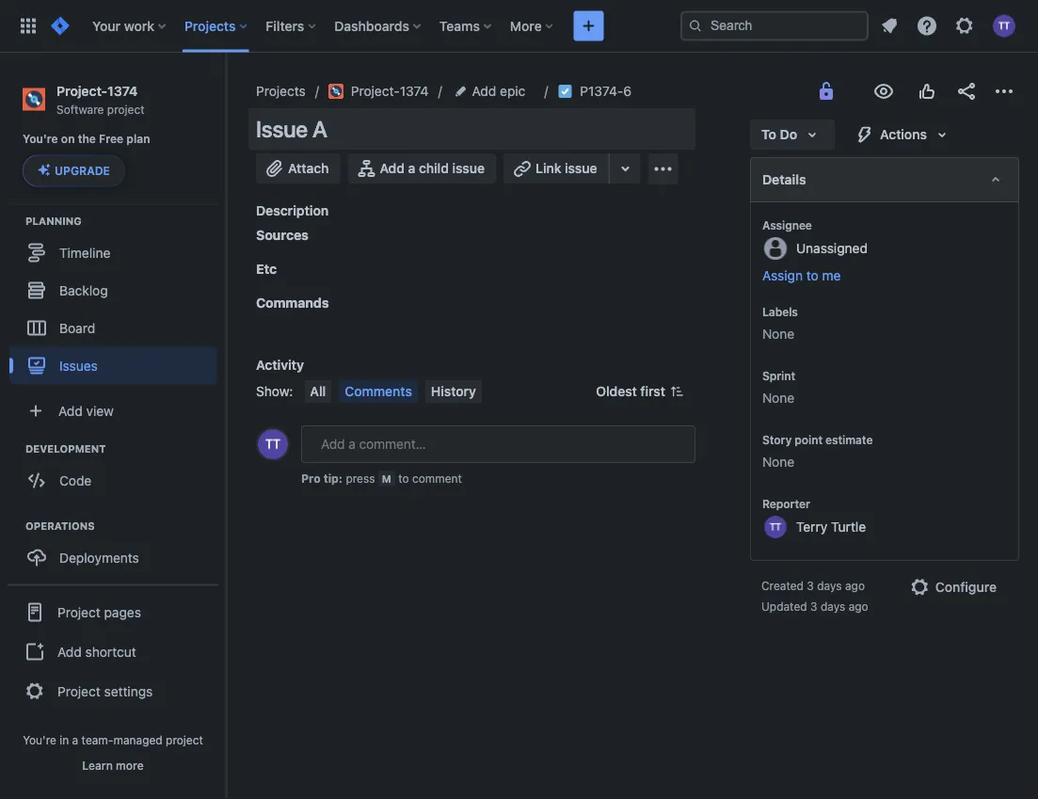 Task type: vqa. For each thing, say whether or not it's contained in the screenshot.
the top Delete button
no



Task type: locate. For each thing, give the bounding box(es) containing it.
link issue button
[[504, 154, 611, 184]]

project
[[57, 605, 101, 620], [57, 684, 101, 699]]

projects link
[[256, 80, 306, 103]]

project-
[[57, 83, 108, 98], [351, 83, 400, 99]]

0 vertical spatial none
[[763, 326, 795, 342]]

share image
[[956, 80, 979, 103]]

1 you're from the top
[[23, 133, 58, 146]]

projects
[[185, 18, 236, 33], [256, 83, 306, 99]]

2 you're from the top
[[23, 734, 56, 747]]

none down labels
[[763, 326, 795, 342]]

1374 inside project-1374 software project
[[107, 83, 138, 98]]

labels
[[763, 305, 799, 318]]

add left child
[[380, 161, 405, 176]]

1374 for project-1374 software project
[[107, 83, 138, 98]]

0 horizontal spatial to
[[399, 472, 409, 485]]

add left the shortcut
[[57, 644, 82, 660]]

none for labels none
[[763, 326, 795, 342]]

banner
[[0, 0, 1039, 53]]

1 vertical spatial project
[[166, 734, 203, 747]]

assign to me
[[763, 268, 841, 283]]

1 issue from the left
[[453, 161, 485, 176]]

0 vertical spatial projects
[[185, 18, 236, 33]]

banner containing your work
[[0, 0, 1039, 53]]

projects for projects popup button
[[185, 18, 236, 33]]

add left view
[[58, 403, 83, 419]]

1374 down dashboards dropdown button
[[400, 83, 429, 99]]

you're left the in
[[23, 734, 56, 747]]

3 right updated
[[811, 600, 818, 613]]

1 horizontal spatial projects
[[256, 83, 306, 99]]

issue right child
[[453, 161, 485, 176]]

2 none from the top
[[763, 390, 795, 406]]

project inside project settings link
[[57, 684, 101, 699]]

0 horizontal spatial 1374
[[107, 83, 138, 98]]

days
[[818, 579, 843, 592], [821, 600, 846, 613]]

to right m
[[399, 472, 409, 485]]

team-
[[82, 734, 113, 747]]

0 vertical spatial you're
[[23, 133, 58, 146]]

project for project settings
[[57, 684, 101, 699]]

notifications image
[[879, 15, 901, 37]]

jira software image
[[49, 15, 72, 37]]

add for add epic
[[472, 83, 497, 99]]

1 vertical spatial none
[[763, 390, 795, 406]]

1 horizontal spatial issue
[[565, 161, 598, 176]]

1 1374 from the left
[[107, 83, 138, 98]]

group
[[8, 584, 219, 718]]

actions button
[[843, 120, 965, 150]]

child
[[419, 161, 449, 176]]

code
[[59, 473, 92, 488]]

more button
[[505, 11, 561, 41]]

add a child issue
[[380, 161, 485, 176]]

1 horizontal spatial a
[[408, 161, 416, 176]]

code link
[[9, 462, 217, 499]]

assign
[[763, 268, 803, 283]]

project right managed
[[166, 734, 203, 747]]

project- right project 1374 image
[[351, 83, 400, 99]]

add inside dropdown button
[[58, 403, 83, 419]]

add for add a child issue
[[380, 161, 405, 176]]

details element
[[751, 157, 1020, 202]]

3 none from the top
[[763, 454, 795, 470]]

to do button
[[751, 120, 836, 150]]

primary element
[[11, 0, 681, 52]]

teams button
[[434, 11, 499, 41]]

1 vertical spatial a
[[72, 734, 78, 747]]

to left me
[[807, 268, 819, 283]]

project- inside project-1374 software project
[[57, 83, 108, 98]]

actions image
[[994, 80, 1016, 103]]

project inside project pages link
[[57, 605, 101, 620]]

you're left on
[[23, 133, 58, 146]]

1 horizontal spatial project-
[[351, 83, 400, 99]]

project up add shortcut
[[57, 605, 101, 620]]

none down story
[[763, 454, 795, 470]]

1374 for project-1374
[[400, 83, 429, 99]]

projects up issue
[[256, 83, 306, 99]]

1 vertical spatial projects
[[256, 83, 306, 99]]

none
[[763, 326, 795, 342], [763, 390, 795, 406], [763, 454, 795, 470]]

add left epic
[[472, 83, 497, 99]]

0 vertical spatial project
[[57, 605, 101, 620]]

days right updated
[[821, 600, 846, 613]]

menu bar containing all
[[301, 380, 486, 403]]

project
[[107, 102, 145, 116], [166, 734, 203, 747]]

all
[[310, 384, 326, 399]]

turtle
[[832, 519, 867, 534]]

add view
[[58, 403, 114, 419]]

add inside popup button
[[472, 83, 497, 99]]

project- inside project-1374 link
[[351, 83, 400, 99]]

3
[[807, 579, 815, 592], [811, 600, 818, 613]]

2 project- from the left
[[351, 83, 400, 99]]

upgrade button
[[24, 156, 124, 186]]

project- for project-1374 software project
[[57, 83, 108, 98]]

you're
[[23, 133, 58, 146], [23, 734, 56, 747]]

1 horizontal spatial project
[[166, 734, 203, 747]]

learn more
[[82, 759, 144, 772]]

backlog
[[59, 282, 108, 298]]

project up "plan"
[[107, 102, 145, 116]]

3 right created
[[807, 579, 815, 592]]

managed
[[113, 734, 163, 747]]

assignee
[[763, 219, 813, 232]]

projects up the sidebar navigation icon
[[185, 18, 236, 33]]

0 vertical spatial project
[[107, 102, 145, 116]]

0 vertical spatial to
[[807, 268, 819, 283]]

created 3 days ago updated 3 days ago
[[762, 579, 869, 613]]

backlog link
[[9, 272, 217, 309]]

issue right link
[[565, 161, 598, 176]]

1 vertical spatial you're
[[23, 734, 56, 747]]

p1374-6 link
[[580, 80, 632, 103]]

2 1374 from the left
[[400, 83, 429, 99]]

ago down turtle at the bottom of page
[[846, 579, 866, 592]]

settings
[[104, 684, 153, 699]]

project- for project-1374
[[351, 83, 400, 99]]

1374
[[107, 83, 138, 98], [400, 83, 429, 99]]

projects inside popup button
[[185, 18, 236, 33]]

a right the in
[[72, 734, 78, 747]]

1 none from the top
[[763, 326, 795, 342]]

1 horizontal spatial to
[[807, 268, 819, 283]]

commands
[[256, 295, 329, 311]]

project-1374 software project
[[57, 83, 145, 116]]

a left child
[[408, 161, 416, 176]]

days right created
[[818, 579, 843, 592]]

none inside labels none
[[763, 326, 795, 342]]

details
[[763, 172, 807, 187]]

learn
[[82, 759, 113, 772]]

2 vertical spatial none
[[763, 454, 795, 470]]

newest first image
[[670, 384, 685, 399]]

1 project from the top
[[57, 605, 101, 620]]

you're in a team-managed project
[[23, 734, 203, 747]]

1 vertical spatial project
[[57, 684, 101, 699]]

sidebar navigation image
[[205, 75, 247, 113]]

2 project from the top
[[57, 684, 101, 699]]

1 vertical spatial ago
[[849, 600, 869, 613]]

0 horizontal spatial issue
[[453, 161, 485, 176]]

a
[[408, 161, 416, 176], [72, 734, 78, 747]]

description
[[256, 203, 329, 219]]

create image
[[578, 15, 601, 37]]

vote options: no one has voted for this issue yet. image
[[916, 80, 939, 103]]

copy link to issue image
[[628, 83, 643, 98]]

none for sprint none
[[763, 390, 795, 406]]

sprint
[[763, 369, 796, 382]]

sources
[[256, 227, 309, 243]]

project inside project-1374 software project
[[107, 102, 145, 116]]

0 horizontal spatial projects
[[185, 18, 236, 33]]

project down add shortcut
[[57, 684, 101, 699]]

filters
[[266, 18, 305, 33]]

oldest first button
[[585, 380, 696, 403]]

project 1374 image
[[328, 84, 344, 99]]

comments
[[345, 384, 412, 399]]

0 horizontal spatial project-
[[57, 83, 108, 98]]

your profile and settings image
[[994, 15, 1016, 37]]

0 vertical spatial a
[[408, 161, 416, 176]]

1374 up free
[[107, 83, 138, 98]]

1 horizontal spatial 1374
[[400, 83, 429, 99]]

story
[[763, 433, 792, 446]]

view
[[86, 403, 114, 419]]

0 horizontal spatial project
[[107, 102, 145, 116]]

on
[[61, 133, 75, 146]]

ago
[[846, 579, 866, 592], [849, 600, 869, 613]]

none down the sprint
[[763, 390, 795, 406]]

ago right updated
[[849, 600, 869, 613]]

add
[[472, 83, 497, 99], [380, 161, 405, 176], [58, 403, 83, 419], [57, 644, 82, 660]]

p1374-
[[580, 83, 624, 99]]

created
[[762, 579, 804, 592]]

pro tip: press m to comment
[[301, 472, 462, 485]]

attach
[[288, 161, 329, 176]]

add inside group
[[57, 644, 82, 660]]

2 issue from the left
[[565, 161, 598, 176]]

appswitcher icon image
[[17, 15, 40, 37]]

project- up software
[[57, 83, 108, 98]]

menu bar
[[301, 380, 486, 403]]

development image
[[3, 437, 25, 460]]

1 project- from the left
[[57, 83, 108, 98]]

none inside sprint none
[[763, 390, 795, 406]]

your
[[92, 18, 121, 33]]

configure
[[936, 580, 997, 595]]



Task type: describe. For each thing, give the bounding box(es) containing it.
link issue
[[536, 161, 598, 176]]

timeline link
[[9, 234, 217, 272]]

dashboards
[[335, 18, 410, 33]]

add shortcut
[[57, 644, 136, 660]]

assign to me button
[[763, 267, 1000, 285]]

show:
[[256, 384, 293, 399]]

upgrade
[[55, 164, 110, 177]]

1 vertical spatial days
[[821, 600, 846, 613]]

1 vertical spatial 3
[[811, 600, 818, 613]]

estimate
[[826, 433, 873, 446]]

more
[[510, 18, 542, 33]]

settings image
[[954, 15, 977, 37]]

you're for you're in a team-managed project
[[23, 734, 56, 747]]

project-1374
[[351, 83, 429, 99]]

project settings
[[57, 684, 153, 699]]

board link
[[9, 309, 217, 347]]

Search field
[[681, 11, 869, 41]]

history
[[431, 384, 476, 399]]

add epic
[[472, 83, 526, 99]]

profile image of terry turtle image
[[258, 429, 288, 460]]

Add a comment… field
[[301, 426, 696, 463]]

me
[[823, 268, 841, 283]]

to inside button
[[807, 268, 819, 283]]

you're for you're on the free plan
[[23, 133, 58, 146]]

project-1374 link
[[328, 80, 429, 103]]

issue a
[[256, 116, 327, 142]]

free
[[99, 133, 124, 146]]

your work button
[[87, 11, 173, 41]]

configure link
[[898, 573, 1009, 603]]

first
[[641, 384, 666, 399]]

deployments
[[59, 550, 139, 566]]

in
[[60, 734, 69, 747]]

shortcut
[[85, 644, 136, 660]]

terry
[[797, 519, 828, 534]]

operations image
[[3, 515, 25, 537]]

operations
[[25, 520, 95, 532]]

project settings link
[[8, 671, 219, 712]]

oldest first
[[596, 384, 666, 399]]

search image
[[688, 18, 704, 33]]

link
[[536, 161, 562, 176]]

the
[[78, 133, 96, 146]]

planning group
[[9, 213, 225, 390]]

history button
[[426, 380, 482, 403]]

add shortcut button
[[8, 633, 219, 671]]

projects button
[[179, 11, 255, 41]]

planning image
[[3, 209, 25, 232]]

deployments link
[[9, 539, 217, 577]]

project for project pages
[[57, 605, 101, 620]]

issues link
[[9, 347, 217, 385]]

to
[[762, 127, 777, 142]]

projects for projects link
[[256, 83, 306, 99]]

jira software image
[[49, 15, 72, 37]]

operations group
[[9, 518, 225, 582]]

pages
[[104, 605, 141, 620]]

development group
[[9, 441, 225, 505]]

add app image
[[652, 158, 675, 180]]

story point estimate none
[[763, 433, 873, 470]]

do
[[780, 127, 798, 142]]

task image
[[558, 84, 573, 99]]

project pages link
[[8, 592, 219, 633]]

your work
[[92, 18, 154, 33]]

teams
[[440, 18, 480, 33]]

reporter
[[763, 497, 811, 510]]

m
[[382, 473, 392, 485]]

0 horizontal spatial a
[[72, 734, 78, 747]]

comment
[[412, 472, 462, 485]]

issues
[[59, 358, 98, 373]]

etc
[[256, 261, 277, 277]]

terry turtle
[[797, 519, 867, 534]]

work
[[124, 18, 154, 33]]

to do
[[762, 127, 798, 142]]

0 vertical spatial ago
[[846, 579, 866, 592]]

oldest
[[596, 384, 637, 399]]

tip:
[[324, 472, 343, 485]]

actions
[[881, 127, 928, 142]]

1 vertical spatial to
[[399, 472, 409, 485]]

you're on the free plan
[[23, 133, 150, 146]]

p1374-6
[[580, 83, 632, 99]]

activity
[[256, 357, 304, 373]]

planning
[[25, 215, 82, 227]]

0 vertical spatial 3
[[807, 579, 815, 592]]

labels none
[[763, 305, 799, 342]]

none inside story point estimate none
[[763, 454, 795, 470]]

add for add view
[[58, 403, 83, 419]]

attach button
[[256, 154, 340, 184]]

all button
[[305, 380, 332, 403]]

add a child issue button
[[348, 154, 496, 184]]

add for add shortcut
[[57, 644, 82, 660]]

press
[[346, 472, 375, 485]]

watch options: you are not watching this issue, 0 people watching image
[[873, 80, 896, 103]]

point
[[795, 433, 823, 446]]

issue
[[256, 116, 308, 142]]

sprint none
[[763, 369, 796, 406]]

a inside button
[[408, 161, 416, 176]]

filters button
[[260, 11, 323, 41]]

unassigned
[[797, 240, 868, 256]]

pro
[[301, 472, 321, 485]]

updated
[[762, 600, 808, 613]]

plan
[[127, 133, 150, 146]]

more
[[116, 759, 144, 772]]

help image
[[916, 15, 939, 37]]

epic
[[500, 83, 526, 99]]

comments button
[[339, 380, 418, 403]]

link web pages and more image
[[615, 157, 637, 180]]

dashboards button
[[329, 11, 428, 41]]

add epic button
[[452, 80, 532, 103]]

project pages
[[57, 605, 141, 620]]

group containing project pages
[[8, 584, 219, 718]]

board
[[59, 320, 95, 336]]

0 vertical spatial days
[[818, 579, 843, 592]]



